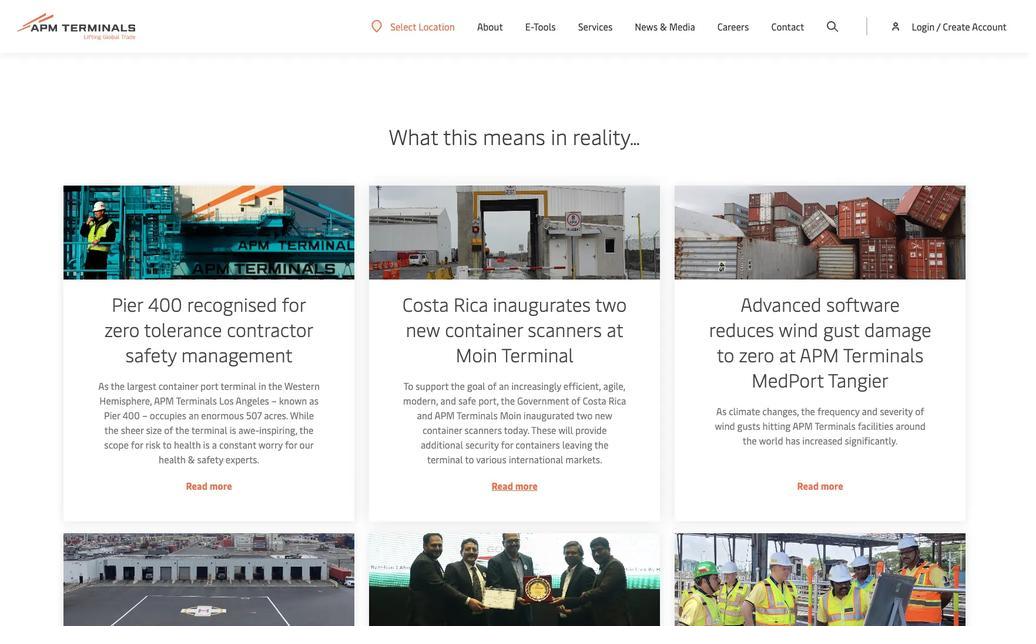 Task type: vqa. For each thing, say whether or not it's contained in the screenshot.
400
yes



Task type: describe. For each thing, give the bounding box(es) containing it.
operating
[[515, 22, 556, 35]]

efficient,
[[563, 380, 601, 393]]

our inside as the largest container port terminal in the western hemisphere, apm terminals los angeles – known as pier 400 – occupies an enormous 507 acres. while the sheer size of the terminal is awe-inspiring, the scope for risk to health is a constant worry for our health & safety experts.
[[299, 438, 314, 451]]

the up 'scope'
[[104, 424, 118, 437]]

additional
[[421, 438, 463, 451]]

1 vertical spatial global
[[459, 8, 485, 21]]

1 vertical spatial is
[[203, 438, 209, 451]]

hitting
[[763, 420, 791, 433]]

increased
[[803, 434, 843, 447]]

changes,
[[762, 405, 799, 418]]

about
[[477, 20, 503, 33]]

moin inside to support the goal of an increasingly efficient, agile, modern, and safe port, the government of costa rica and apm terminals moin inaugurated two new container scanners today. these will provide additional security for containers leaving the terminal to various international markets.
[[500, 409, 521, 422]]

this
[[443, 122, 478, 150]]

standard
[[392, 22, 430, 35]]

rica inside costa rica inaugurates two new container scanners at moin terminal
[[454, 292, 488, 317]]

to inside as the largest container port terminal in the western hemisphere, apm terminals los angeles – known as pier 400 – occupies an enormous 507 acres. while the sheer size of the terminal is awe-inspiring, the scope for risk to health is a constant worry for our health & safety experts.
[[162, 438, 171, 451]]

account
[[972, 20, 1007, 33]]

in
[[63, 0, 71, 6]]

what this means in reality…
[[389, 122, 640, 150]]

create
[[943, 20, 970, 33]]

advanced software reduces wind gust damage to zero at apm terminals medport tangier
[[709, 292, 931, 393]]

tangier
[[828, 367, 889, 393]]

terminal
[[501, 342, 573, 367]]

security inside to support the goal of an increasingly efficient, agile, modern, and safe port, the government of costa rica and apm terminals moin inaugurated two new container scanners today. these will provide additional security for containers leaving the terminal to various international markets.
[[465, 438, 499, 451]]

terminals inside as the largest container port terminal in the western hemisphere, apm terminals los angeles – known as pier 400 – occupies an enormous 507 acres. while the sheer size of the terminal is awe-inspiring, the scope for risk to health is a constant worry for our health & safety experts.
[[176, 394, 217, 407]]

an inside as the largest container port terminal in the western hemisphere, apm terminals los angeles – known as pier 400 – occupies an enormous 507 acres. while the sheer size of the terminal is awe-inspiring, the scope for risk to health is a constant worry for our health & safety experts.
[[188, 409, 199, 422]]

at inside costa rica inaugurates two new container scanners at moin terminal
[[607, 317, 623, 342]]

zero inside advanced software reduces wind gust damage to zero at apm terminals medport tangier
[[739, 342, 774, 367]]

recognised
[[187, 292, 277, 317]]

port
[[200, 380, 218, 393]]

size
[[146, 424, 162, 437]]

leaving
[[562, 438, 592, 451]]

markets.
[[565, 453, 602, 466]]

reduces
[[709, 317, 774, 342]]

the up safe
[[451, 380, 465, 393]]

read for moin
[[492, 480, 513, 493]]

various
[[476, 453, 506, 466]]

certifications,
[[339, 0, 396, 6]]

careers
[[718, 20, 749, 33]]

international
[[448, 0, 503, 6]]

(ctpat).
[[312, 8, 346, 21]]

location
[[419, 20, 455, 33]]

our inside in addition, we ensure compliance with global regulatory security certifications, such as the international ship and port facility security code (isps) and the custom-trade partnership against terrorism (ctpat). we are also committed to global security initiatives, such as authorised economic operator (aeo) and the container security initiative (csi), raising the standard in safeguarding the operating environment at our terminals and facilities globally.
[[625, 22, 639, 35]]

western
[[284, 380, 319, 393]]

zero inside the pier 400 recognised for zero tolerance contractor safety management
[[104, 317, 139, 342]]

as the largest container port terminal in the western hemisphere, apm terminals los angeles – known as pier 400 – occupies an enormous 507 acres. while the sheer size of the terminal is awe-inspiring, the scope for risk to health is a constant worry for our health & safety experts.
[[98, 380, 319, 466]]

the right the port,
[[501, 394, 515, 407]]

facilities inside as climate changes, the frequency and severity of wind gusts hitting apm terminals facilities around the world has increased significantly.
[[858, 420, 894, 433]]

two inside costa rica inaugurates two new container scanners at moin terminal
[[595, 292, 627, 317]]

login / create account link
[[890, 0, 1007, 53]]

select location
[[390, 20, 455, 33]]

acres.
[[264, 409, 288, 422]]

raising
[[346, 22, 374, 35]]

port,
[[478, 394, 499, 407]]

enormous
[[201, 409, 243, 422]]

globally.
[[161, 37, 197, 50]]

e-tools
[[525, 20, 556, 33]]

img4151jpg image
[[369, 534, 660, 627]]

1 vertical spatial security
[[488, 8, 521, 21]]

agile,
[[603, 380, 626, 393]]

modern,
[[403, 394, 438, 407]]

provide
[[575, 424, 607, 437]]

wind inside as climate changes, the frequency and severity of wind gusts hitting apm terminals facilities around the world has increased significantly.
[[715, 420, 735, 433]]

1 vertical spatial security
[[248, 22, 282, 35]]

environment
[[558, 22, 612, 35]]

ensure
[[127, 0, 155, 6]]

read more for moin
[[492, 480, 538, 493]]

to inside in addition, we ensure compliance with global regulatory security certifications, such as the international ship and port facility security code (isps) and the custom-trade partnership against terrorism (ctpat). we are also committed to global security initiatives, such as authorised economic operator (aeo) and the container security initiative (csi), raising the standard in safeguarding the operating environment at our terminals and facilities globally.
[[448, 8, 457, 21]]

addition,
[[73, 0, 110, 6]]

increasingly
[[511, 380, 561, 393]]

management
[[181, 342, 292, 367]]

safe
[[458, 394, 476, 407]]

facilities inside in addition, we ensure compliance with global regulatory security certifications, such as the international ship and port facility security code (isps) and the custom-trade partnership against terrorism (ctpat). we are also committed to global security initiatives, such as authorised economic operator (aeo) and the container security initiative (csi), raising the standard in safeguarding the operating environment at our terminals and facilities globally.
[[124, 37, 159, 50]]

select location button
[[372, 20, 455, 33]]

more for management
[[209, 480, 232, 493]]

sheer
[[121, 424, 143, 437]]

today.
[[504, 424, 529, 437]]

and down the addition,
[[90, 8, 105, 21]]

container inside to support the goal of an increasingly efficient, agile, modern, and safe port, the government of costa rica and apm terminals moin inaugurated two new container scanners today. these will provide additional security for containers leaving the terminal to various international markets.
[[422, 424, 462, 437]]

as for pier 400 recognised for zero tolerance contractor safety management
[[98, 380, 108, 393]]

2 horizontal spatial as
[[590, 8, 599, 21]]

tolerance
[[144, 317, 222, 342]]

compliance
[[157, 0, 205, 6]]

rica inside to support the goal of an increasingly efficient, agile, modern, and safe port, the government of costa rica and apm terminals moin inaugurated two new container scanners today. these will provide additional security for containers leaving the terminal to various international markets.
[[608, 394, 626, 407]]

around
[[896, 420, 926, 433]]

at inside advanced software reduces wind gust damage to zero at apm terminals medport tangier
[[779, 342, 796, 367]]

1 horizontal spatial such
[[568, 8, 588, 21]]

safety inside as the largest container port terminal in the western hemisphere, apm terminals los angeles – known as pier 400 – occupies an enormous 507 acres. while the sheer size of the terminal is awe-inspiring, the scope for risk to health is a constant worry for our health & safety experts.
[[197, 453, 223, 466]]

frequency
[[818, 405, 860, 418]]

0 vertical spatial health
[[174, 438, 201, 451]]

as climate changes, the frequency and severity of wind gusts hitting apm terminals facilities around the world has increased significantly.
[[715, 405, 926, 447]]

to
[[403, 380, 413, 393]]

inaugurated
[[523, 409, 574, 422]]

contact
[[771, 20, 804, 33]]

1 vertical spatial terminal
[[191, 424, 227, 437]]

login
[[912, 20, 935, 33]]

with
[[208, 0, 226, 6]]

0 vertical spatial terminal
[[220, 380, 256, 393]]

login / create account
[[912, 20, 1007, 33]]

software
[[826, 292, 900, 317]]

e-
[[525, 20, 534, 33]]

to inside advanced software reduces wind gust damage to zero at apm terminals medport tangier
[[717, 342, 734, 367]]

are
[[364, 8, 377, 21]]

(aeo)
[[145, 22, 168, 35]]

& inside popup button
[[660, 20, 667, 33]]

and left safe
[[440, 394, 456, 407]]

(csi),
[[323, 22, 344, 35]]

apm inside as the largest container port terminal in the western hemisphere, apm terminals los angeles – known as pier 400 – occupies an enormous 507 acres. while the sheer size of the terminal is awe-inspiring, the scope for risk to health is a constant worry for our health & safety experts.
[[154, 394, 174, 407]]

gemba safety walk keith svendsen image
[[675, 534, 966, 627]]

as for advanced software reduces wind gust damage to zero at apm terminals medport tangier
[[716, 405, 727, 418]]

inaugurates
[[493, 292, 591, 317]]

safeguarding
[[442, 22, 497, 35]]

costa inside costa rica inaugurates two new container scanners at moin terminal
[[402, 292, 449, 317]]

read for at
[[797, 480, 819, 493]]

the down gusts
[[743, 434, 757, 447]]

to support the goal of an increasingly efficient, agile, modern, and safe port, the government of costa rica and apm terminals moin inaugurated two new container scanners today. these will provide additional security for containers leaving the terminal to various international markets.
[[403, 380, 626, 466]]

worry
[[258, 438, 282, 451]]

goal
[[467, 380, 485, 393]]

select
[[390, 20, 416, 33]]

costa inside to support the goal of an increasingly efficient, agile, modern, and safe port, the government of costa rica and apm terminals moin inaugurated two new container scanners today. these will provide additional security for containers leaving the terminal to various international markets.
[[583, 394, 606, 407]]

new inside costa rica inaugurates two new container scanners at moin terminal
[[406, 317, 440, 342]]

the right changes,
[[801, 405, 815, 418]]

1 horizontal spatial is
[[229, 424, 236, 437]]

inspiring,
[[259, 424, 297, 437]]

severity
[[880, 405, 913, 418]]

230116 pe helipad 1 image
[[63, 534, 354, 627]]

news & media
[[635, 20, 695, 33]]

world
[[759, 434, 783, 447]]

for inside the pier 400 recognised for zero tolerance contractor safety management
[[282, 292, 306, 317]]

contact button
[[771, 0, 804, 53]]

will
[[558, 424, 573, 437]]

terminal inside to support the goal of an increasingly efficient, agile, modern, and safe port, the government of costa rica and apm terminals moin inaugurated two new container scanners today. these will provide additional security for containers leaving the terminal to various international markets.
[[427, 453, 463, 466]]

apm inside advanced software reduces wind gust damage to zero at apm terminals medport tangier
[[800, 342, 839, 367]]



Task type: locate. For each thing, give the bounding box(es) containing it.
health left a
[[174, 438, 201, 451]]

in up angeles
[[258, 380, 266, 393]]

0 vertical spatial is
[[229, 424, 236, 437]]

news & media button
[[635, 0, 695, 53]]

is
[[229, 424, 236, 437], [203, 438, 209, 451]]

pier inside as the largest container port terminal in the western hemisphere, apm terminals los angeles – known as pier 400 – occupies an enormous 507 acres. while the sheer size of the terminal is awe-inspiring, the scope for risk to health is a constant worry for our health & safety experts.
[[104, 409, 120, 422]]

hemisphere,
[[99, 394, 152, 407]]

read more for management
[[186, 480, 232, 493]]

medport
[[752, 367, 824, 393]]

international
[[509, 453, 563, 466]]

1 horizontal spatial an
[[499, 380, 509, 393]]

about button
[[477, 0, 503, 53]]

of down 'efficient,'
[[571, 394, 580, 407]]

1 read from the left
[[186, 480, 207, 493]]

0 vertical spatial –
[[271, 394, 276, 407]]

scanners inside to support the goal of an increasingly efficient, agile, modern, and safe port, the government of costa rica and apm terminals moin inaugurated two new container scanners today. these will provide additional security for containers leaving the terminal to various international markets.
[[464, 424, 502, 437]]

2 vertical spatial in
[[258, 380, 266, 393]]

(isps)
[[63, 8, 87, 21]]

in inside as the largest container port terminal in the western hemisphere, apm terminals los angeles – known as pier 400 – occupies an enormous 507 acres. while the sheer size of the terminal is awe-inspiring, the scope for risk to health is a constant worry for our health & safety experts.
[[258, 380, 266, 393]]

is up 'constant'
[[229, 424, 236, 437]]

terminals down software
[[843, 342, 924, 367]]

safety
[[125, 342, 176, 367], [197, 453, 223, 466]]

1 vertical spatial as
[[716, 405, 727, 418]]

the up committed
[[431, 0, 446, 6]]

1 horizontal spatial new
[[595, 409, 612, 422]]

1 horizontal spatial global
[[459, 8, 485, 21]]

1 horizontal spatial two
[[595, 292, 627, 317]]

as up environment
[[590, 8, 599, 21]]

1 horizontal spatial zero
[[739, 342, 774, 367]]

0 horizontal spatial safety
[[125, 342, 176, 367]]

0 horizontal spatial 400
[[122, 409, 140, 422]]

apm inside to support the goal of an increasingly efficient, agile, modern, and safe port, the government of costa rica and apm terminals moin inaugurated two new container scanners today. these will provide additional security for containers leaving the terminal to various international markets.
[[435, 409, 455, 422]]

significantly.
[[845, 434, 898, 447]]

1 vertical spatial an
[[188, 409, 199, 422]]

in addition, we ensure compliance with global regulatory security certifications, such as the international ship and port facility security code (isps) and the custom-trade partnership against terrorism (ctpat). we are also committed to global security initiatives, such as authorised economic operator (aeo) and the container security initiative (csi), raising the standard in safeguarding the operating environment at our terminals and facilities globally.
[[63, 0, 653, 50]]

read more for at
[[797, 480, 843, 493]]

scope
[[104, 438, 128, 451]]

read more down increased at the bottom right of page
[[797, 480, 843, 493]]

1 horizontal spatial security
[[596, 0, 630, 6]]

container up additional
[[422, 424, 462, 437]]

terminals inside to support the goal of an increasingly efficient, agile, modern, and safe port, the government of costa rica and apm terminals moin inaugurated two new container scanners today. these will provide additional security for containers leaving the terminal to various international markets.
[[457, 409, 498, 422]]

contractor
[[227, 317, 313, 342]]

3 read from the left
[[797, 480, 819, 493]]

1 vertical spatial facilities
[[858, 420, 894, 433]]

and inside as climate changes, the frequency and severity of wind gusts hitting apm terminals facilities around the world has increased significantly.
[[862, 405, 878, 418]]

read
[[186, 480, 207, 493], [492, 480, 513, 493], [797, 480, 819, 493]]

health down the risk
[[158, 453, 185, 466]]

in
[[432, 22, 440, 35], [551, 122, 567, 150], [258, 380, 266, 393]]

initiative
[[284, 22, 321, 35]]

0 vertical spatial security
[[596, 0, 630, 6]]

the up known
[[268, 380, 282, 393]]

1 horizontal spatial –
[[271, 394, 276, 407]]

economic
[[63, 22, 104, 35]]

0 horizontal spatial new
[[406, 317, 440, 342]]

0 vertical spatial an
[[499, 380, 509, 393]]

0 horizontal spatial costa
[[402, 292, 449, 317]]

reality…
[[573, 122, 640, 150]]

more down international
[[515, 480, 538, 493]]

terminals inside advanced software reduces wind gust damage to zero at apm terminals medport tangier
[[843, 342, 924, 367]]

in right means
[[551, 122, 567, 150]]

safety down a
[[197, 453, 223, 466]]

1 horizontal spatial more
[[515, 480, 538, 493]]

security up (ctpat).
[[303, 0, 336, 6]]

0 vertical spatial wind
[[779, 317, 818, 342]]

and
[[525, 0, 541, 6], [90, 8, 105, 21], [171, 22, 186, 35], [106, 37, 121, 50], [440, 394, 456, 407], [862, 405, 878, 418], [417, 409, 433, 422]]

tools
[[534, 20, 556, 33]]

what
[[389, 122, 438, 150]]

apm
[[800, 342, 839, 367], [154, 394, 174, 407], [435, 409, 455, 422], [793, 420, 813, 433]]

terminals down frequency on the right of the page
[[815, 420, 856, 433]]

0 horizontal spatial facilities
[[124, 37, 159, 50]]

0 vertical spatial new
[[406, 317, 440, 342]]

terminals inside as climate changes, the frequency and severity of wind gusts hitting apm terminals facilities around the world has increased significantly.
[[815, 420, 856, 433]]

0 horizontal spatial moin
[[456, 342, 497, 367]]

wind left gusts
[[715, 420, 735, 433]]

scanners inside costa rica inaugurates two new container scanners at moin terminal
[[528, 317, 602, 342]]

trade
[[159, 8, 182, 21]]

climate
[[729, 405, 760, 418]]

1 horizontal spatial scanners
[[528, 317, 602, 342]]

more
[[209, 480, 232, 493], [515, 480, 538, 493], [821, 480, 843, 493]]

also
[[380, 8, 397, 21]]

2 horizontal spatial in
[[551, 122, 567, 150]]

the left e-
[[499, 22, 513, 35]]

– up size
[[142, 409, 147, 422]]

terminals
[[843, 342, 924, 367], [176, 394, 217, 407], [457, 409, 498, 422], [815, 420, 856, 433]]

more down increased at the bottom right of page
[[821, 480, 843, 493]]

as inside as climate changes, the frequency and severity of wind gusts hitting apm terminals facilities around the world has increased significantly.
[[716, 405, 727, 418]]

0 vertical spatial costa
[[402, 292, 449, 317]]

an right occupies
[[188, 409, 199, 422]]

moin up 'goal'
[[456, 342, 497, 367]]

we
[[112, 0, 124, 6]]

0 vertical spatial &
[[660, 20, 667, 33]]

container inside costa rica inaugurates two new container scanners at moin terminal
[[445, 317, 523, 342]]

at down authorised
[[614, 22, 622, 35]]

1 horizontal spatial our
[[625, 22, 639, 35]]

scanners
[[528, 317, 602, 342], [464, 424, 502, 437]]

read for management
[[186, 480, 207, 493]]

0 vertical spatial container
[[445, 317, 523, 342]]

0 vertical spatial our
[[625, 22, 639, 35]]

the up hemisphere,
[[110, 380, 124, 393]]

read more
[[186, 480, 232, 493], [492, 480, 538, 493], [797, 480, 843, 493]]

two inside to support the goal of an increasingly efficient, agile, modern, and safe port, the government of costa rica and apm terminals moin inaugurated two new container scanners today. these will provide additional security for containers leaving the terminal to various international markets.
[[576, 409, 593, 422]]

2 vertical spatial container
[[422, 424, 462, 437]]

new up support
[[406, 317, 440, 342]]

0 vertical spatial such
[[398, 0, 418, 6]]

1 horizontal spatial read more
[[492, 480, 538, 493]]

careers button
[[718, 0, 749, 53]]

1 read more from the left
[[186, 480, 232, 493]]

0 vertical spatial as
[[98, 380, 108, 393]]

la-our team image
[[63, 186, 354, 280]]

the down while at bottom
[[299, 424, 313, 437]]

as inside as the largest container port terminal in the western hemisphere, apm terminals los angeles – known as pier 400 – occupies an enormous 507 acres. while the sheer size of the terminal is awe-inspiring, the scope for risk to health is a constant worry for our health & safety experts.
[[309, 394, 318, 407]]

0 horizontal spatial wind
[[715, 420, 735, 433]]

we
[[348, 8, 362, 21]]

1 horizontal spatial 400
[[148, 292, 182, 317]]

the down we
[[107, 8, 121, 21]]

0 vertical spatial scanners
[[528, 317, 602, 342]]

1 horizontal spatial rica
[[608, 394, 626, 407]]

220902 wind resilance tool image
[[675, 186, 966, 280]]

0 horizontal spatial –
[[142, 409, 147, 422]]

terminals down the port
[[176, 394, 217, 407]]

1 vertical spatial in
[[551, 122, 567, 150]]

1 vertical spatial scanners
[[464, 424, 502, 437]]

security down against
[[248, 22, 282, 35]]

container up 'goal'
[[445, 317, 523, 342]]

507
[[246, 409, 261, 422]]

as down western
[[309, 394, 318, 407]]

1 vertical spatial container
[[158, 380, 198, 393]]

of inside as the largest container port terminal in the western hemisphere, apm terminals los angeles – known as pier 400 – occupies an enormous 507 acres. while the sheer size of the terminal is awe-inspiring, the scope for risk to health is a constant worry for our health & safety experts.
[[164, 424, 173, 437]]

risk
[[145, 438, 160, 451]]

1 vertical spatial as
[[590, 8, 599, 21]]

2 read more from the left
[[492, 480, 538, 493]]

0 vertical spatial as
[[420, 0, 429, 6]]

our down authorised
[[625, 22, 639, 35]]

in inside in addition, we ensure compliance with global regulatory security certifications, such as the international ship and port facility security code (isps) and the custom-trade partnership against terrorism (ctpat). we are also committed to global security initiatives, such as authorised economic operator (aeo) and the container security initiative (csi), raising the standard in safeguarding the operating environment at our terminals and facilities globally.
[[432, 22, 440, 35]]

1 vertical spatial –
[[142, 409, 147, 422]]

0 horizontal spatial such
[[398, 0, 418, 6]]

0 vertical spatial safety
[[125, 342, 176, 367]]

0 horizontal spatial scanners
[[464, 424, 502, 437]]

new inside to support the goal of an increasingly efficient, agile, modern, and safe port, the government of costa rica and apm terminals moin inaugurated two new container scanners today. these will provide additional security for containers leaving the terminal to various international markets.
[[595, 409, 612, 422]]

authorised
[[601, 8, 647, 21]]

security down the ship
[[488, 8, 521, 21]]

container inside as the largest container port terminal in the western hemisphere, apm terminals los angeles – known as pier 400 – occupies an enormous 507 acres. while the sheer size of the terminal is awe-inspiring, the scope for risk to health is a constant worry for our health & safety experts.
[[158, 380, 198, 393]]

of inside as climate changes, the frequency and severity of wind gusts hitting apm terminals facilities around the world has increased significantly.
[[915, 405, 924, 418]]

as
[[98, 380, 108, 393], [716, 405, 727, 418]]

of up the port,
[[487, 380, 497, 393]]

0 horizontal spatial rica
[[454, 292, 488, 317]]

such up committed
[[398, 0, 418, 6]]

facilities down (aeo)
[[124, 37, 159, 50]]

costa rica inaugurates two new container scanners at moin terminal
[[402, 292, 627, 367]]

more down experts.
[[209, 480, 232, 493]]

global up against
[[228, 0, 255, 6]]

0 vertical spatial facilities
[[124, 37, 159, 50]]

1 horizontal spatial wind
[[779, 317, 818, 342]]

our down while at bottom
[[299, 438, 314, 451]]

0 vertical spatial moin
[[456, 342, 497, 367]]

apm inside as climate changes, the frequency and severity of wind gusts hitting apm terminals facilities around the world has increased significantly.
[[793, 420, 813, 433]]

e-tools button
[[525, 0, 556, 53]]

new up 'provide'
[[595, 409, 612, 422]]

0 vertical spatial rica
[[454, 292, 488, 317]]

0 vertical spatial security
[[303, 0, 336, 6]]

0 horizontal spatial more
[[209, 480, 232, 493]]

scanner moin 2023 image
[[369, 186, 660, 280]]

2 vertical spatial as
[[309, 394, 318, 407]]

1 vertical spatial such
[[568, 8, 588, 21]]

more for moin
[[515, 480, 538, 493]]

& inside as the largest container port terminal in the western hemisphere, apm terminals los angeles – known as pier 400 – occupies an enormous 507 acres. while the sheer size of the terminal is awe-inspiring, the scope for risk to health is a constant worry for our health & safety experts.
[[188, 453, 195, 466]]

1 horizontal spatial &
[[660, 20, 667, 33]]

and up 'globally.'
[[171, 22, 186, 35]]

at
[[614, 22, 622, 35], [607, 317, 623, 342], [779, 342, 796, 367]]

initiatives,
[[523, 8, 566, 21]]

0 horizontal spatial read more
[[186, 480, 232, 493]]

is left a
[[203, 438, 209, 451]]

at inside in addition, we ensure compliance with global regulatory security certifications, such as the international ship and port facility security code (isps) and the custom-trade partnership against terrorism (ctpat). we are also committed to global security initiatives, such as authorised economic operator (aeo) and the container security initiative (csi), raising the standard in safeguarding the operating environment at our terminals and facilities globally.
[[614, 22, 622, 35]]

of up around
[[915, 405, 924, 418]]

safety up largest
[[125, 342, 176, 367]]

the down 'provide'
[[594, 438, 608, 451]]

as left climate
[[716, 405, 727, 418]]

an
[[499, 380, 509, 393], [188, 409, 199, 422]]

moin inside costa rica inaugurates two new container scanners at moin terminal
[[456, 342, 497, 367]]

damage
[[864, 317, 931, 342]]

has
[[786, 434, 800, 447]]

code
[[633, 0, 653, 6]]

as inside as the largest container port terminal in the western hemisphere, apm terminals los angeles – known as pier 400 – occupies an enormous 507 acres. while the sheer size of the terminal is awe-inspiring, the scope for risk to health is a constant worry for our health & safety experts.
[[98, 380, 108, 393]]

terrorism
[[270, 8, 310, 21]]

global down international
[[459, 8, 485, 21]]

read more down international
[[492, 480, 538, 493]]

zero
[[104, 317, 139, 342], [739, 342, 774, 367]]

0 horizontal spatial security
[[248, 22, 282, 35]]

400 inside the pier 400 recognised for zero tolerance contractor safety management
[[148, 292, 182, 317]]

0 horizontal spatial in
[[258, 380, 266, 393]]

1 vertical spatial our
[[299, 438, 314, 451]]

advanced
[[741, 292, 822, 317]]

moin
[[456, 342, 497, 367], [500, 409, 521, 422]]

at down advanced at the right of the page
[[779, 342, 796, 367]]

custom-
[[124, 8, 159, 21]]

and up the initiatives,
[[525, 0, 541, 6]]

0 vertical spatial in
[[432, 22, 440, 35]]

at up 'agile,'
[[607, 317, 623, 342]]

read more down a
[[186, 480, 232, 493]]

1 vertical spatial 400
[[122, 409, 140, 422]]

3 more from the left
[[821, 480, 843, 493]]

government
[[517, 394, 569, 407]]

1 vertical spatial safety
[[197, 453, 223, 466]]

as up hemisphere,
[[98, 380, 108, 393]]

0 horizontal spatial &
[[188, 453, 195, 466]]

such down facility
[[568, 8, 588, 21]]

0 vertical spatial two
[[595, 292, 627, 317]]

the down occupies
[[175, 424, 189, 437]]

and down modern,
[[417, 409, 433, 422]]

1 horizontal spatial as
[[420, 0, 429, 6]]

1 more from the left
[[209, 480, 232, 493]]

terminal up los
[[220, 380, 256, 393]]

wind left "gust"
[[779, 317, 818, 342]]

health
[[174, 438, 201, 451], [158, 453, 185, 466]]

pier
[[111, 292, 143, 317], [104, 409, 120, 422]]

the down partnership
[[188, 22, 203, 35]]

1 horizontal spatial in
[[432, 22, 440, 35]]

1 horizontal spatial facilities
[[858, 420, 894, 433]]

moin up today.
[[500, 409, 521, 422]]

terminal up a
[[191, 424, 227, 437]]

1 horizontal spatial costa
[[583, 394, 606, 407]]

for
[[282, 292, 306, 317], [131, 438, 143, 451], [285, 438, 297, 451], [501, 438, 513, 451]]

container left the port
[[158, 380, 198, 393]]

the down also
[[376, 22, 390, 35]]

2 horizontal spatial more
[[821, 480, 843, 493]]

regulatory
[[257, 0, 301, 6]]

constant
[[219, 438, 256, 451]]

these
[[531, 424, 556, 437]]

more for at
[[821, 480, 843, 493]]

two
[[595, 292, 627, 317], [576, 409, 593, 422]]

as up committed
[[420, 0, 429, 6]]

wind inside advanced software reduces wind gust damage to zero at apm terminals medport tangier
[[779, 317, 818, 342]]

costa
[[402, 292, 449, 317], [583, 394, 606, 407]]

and left the severity
[[862, 405, 878, 418]]

1 vertical spatial two
[[576, 409, 593, 422]]

gust
[[823, 317, 860, 342]]

0 horizontal spatial an
[[188, 409, 199, 422]]

1 horizontal spatial as
[[716, 405, 727, 418]]

2 read from the left
[[492, 480, 513, 493]]

2 horizontal spatial read
[[797, 480, 819, 493]]

security up various
[[465, 438, 499, 451]]

2 more from the left
[[515, 480, 538, 493]]

1 vertical spatial moin
[[500, 409, 521, 422]]

facilities up significantly.
[[858, 420, 894, 433]]

1 vertical spatial pier
[[104, 409, 120, 422]]

– up "acres."
[[271, 394, 276, 407]]

terminal down additional
[[427, 453, 463, 466]]

1 vertical spatial rica
[[608, 394, 626, 407]]

terminals down safe
[[457, 409, 498, 422]]

0 horizontal spatial as
[[98, 380, 108, 393]]

0 vertical spatial 400
[[148, 292, 182, 317]]

against
[[236, 8, 268, 21]]

0 vertical spatial global
[[228, 0, 255, 6]]

containers
[[515, 438, 560, 451]]

0 horizontal spatial two
[[576, 409, 593, 422]]

3 read more from the left
[[797, 480, 843, 493]]

1 horizontal spatial safety
[[197, 453, 223, 466]]

an inside to support the goal of an increasingly efficient, agile, modern, and safe port, the government of costa rica and apm terminals moin inaugurated two new container scanners today. these will provide additional security for containers leaving the terminal to various international markets.
[[499, 380, 509, 393]]

for inside to support the goal of an increasingly efficient, agile, modern, and safe port, the government of costa rica and apm terminals moin inaugurated two new container scanners today. these will provide additional security for containers leaving the terminal to various international markets.
[[501, 438, 513, 451]]

1 vertical spatial costa
[[583, 394, 606, 407]]

2 horizontal spatial read more
[[797, 480, 843, 493]]

angeles
[[235, 394, 269, 407]]

in down committed
[[432, 22, 440, 35]]

safety inside the pier 400 recognised for zero tolerance contractor safety management
[[125, 342, 176, 367]]

2 vertical spatial security
[[465, 438, 499, 451]]

to inside to support the goal of an increasingly efficient, agile, modern, and safe port, the government of costa rica and apm terminals moin inaugurated two new container scanners today. these will provide additional security for containers leaving the terminal to various international markets.
[[465, 453, 474, 466]]

an right 'goal'
[[499, 380, 509, 393]]

400 inside as the largest container port terminal in the western hemisphere, apm terminals los angeles – known as pier 400 – occupies an enormous 507 acres. while the sheer size of the terminal is awe-inspiring, the scope for risk to health is a constant worry for our health & safety experts.
[[122, 409, 140, 422]]

experts.
[[225, 453, 259, 466]]

0 horizontal spatial our
[[299, 438, 314, 451]]

/
[[937, 20, 941, 33]]

pier inside the pier 400 recognised for zero tolerance contractor safety management
[[111, 292, 143, 317]]

1 vertical spatial health
[[158, 453, 185, 466]]

facilities
[[124, 37, 159, 50], [858, 420, 894, 433]]

400
[[148, 292, 182, 317], [122, 409, 140, 422]]

and down operator
[[106, 37, 121, 50]]

0 vertical spatial pier
[[111, 292, 143, 317]]

of right size
[[164, 424, 173, 437]]

awe-
[[238, 424, 259, 437]]

security up authorised
[[596, 0, 630, 6]]

0 horizontal spatial global
[[228, 0, 255, 6]]

port
[[543, 0, 562, 6]]



